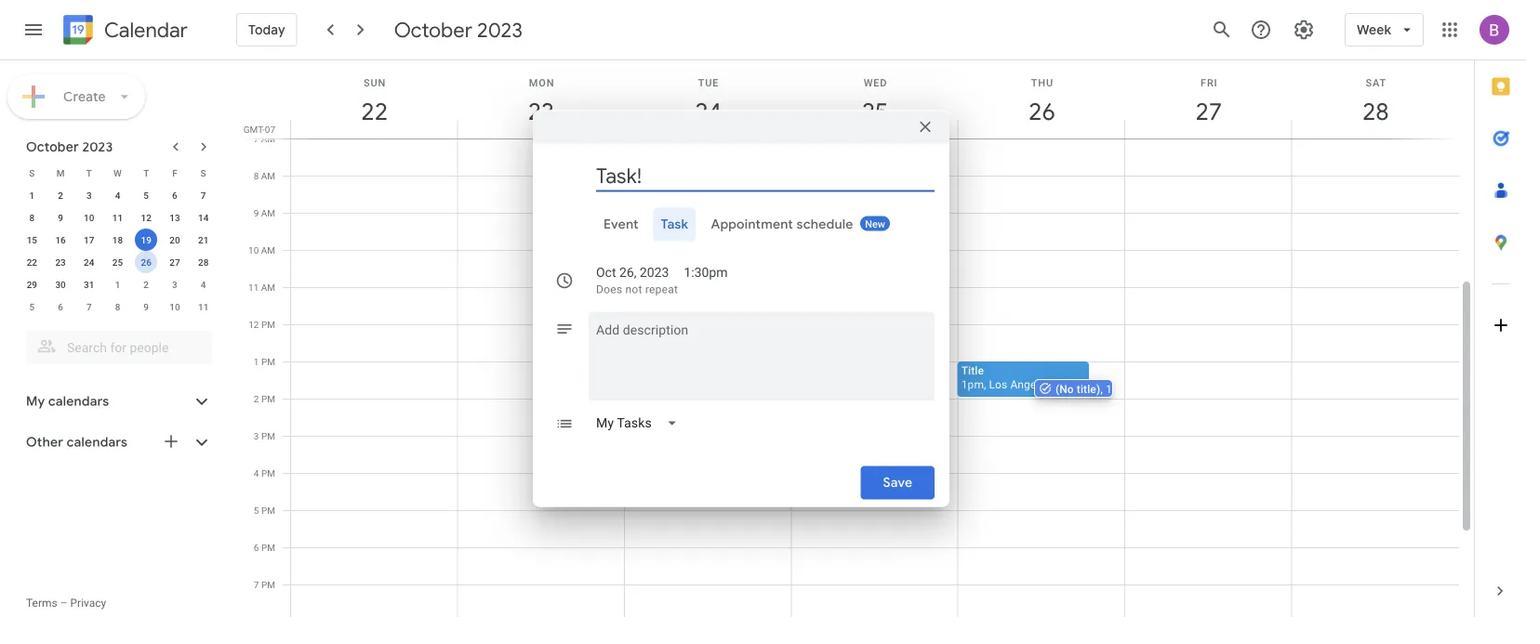 Task type: describe. For each thing, give the bounding box(es) containing it.
today button
[[236, 7, 297, 52]]

create
[[63, 88, 106, 105]]

12 for 12 pm
[[249, 319, 259, 330]]

m
[[56, 167, 65, 179]]

5 for 5 pm
[[254, 505, 259, 516]]

row group containing 1
[[18, 184, 218, 318]]

14 element
[[192, 206, 215, 229]]

does
[[596, 283, 622, 296]]

november 1 element
[[106, 273, 129, 296]]

8 am
[[254, 170, 275, 181]]

terms – privacy
[[26, 597, 106, 610]]

13
[[169, 212, 180, 223]]

my calendars button
[[4, 387, 231, 417]]

1 vertical spatial october
[[26, 139, 79, 155]]

12 for 12
[[141, 212, 151, 223]]

1 horizontal spatial 5
[[144, 190, 149, 201]]

27 element
[[164, 251, 186, 273]]

07
[[265, 124, 275, 135]]

21
[[198, 234, 209, 246]]

november 10 element
[[164, 296, 186, 318]]

am for 11 am
[[261, 282, 275, 293]]

17
[[84, 234, 94, 246]]

1 s from the left
[[29, 167, 35, 179]]

30
[[55, 279, 66, 290]]

add other calendars image
[[162, 432, 180, 451]]

row containing s
[[18, 162, 218, 184]]

(no title) , 1:30pm
[[1056, 383, 1144, 396]]

25 inside wed 25
[[861, 96, 887, 127]]

20 element
[[164, 229, 186, 251]]

4 pm
[[254, 468, 275, 479]]

wed
[[864, 77, 887, 88]]

7 up the 14 element
[[201, 190, 206, 201]]

november 6 element
[[49, 296, 72, 318]]

6 for 6 pm
[[254, 542, 259, 553]]

22 link
[[353, 90, 396, 133]]

w
[[114, 167, 122, 179]]

row containing 29
[[18, 273, 218, 296]]

26 inside 26 column header
[[1028, 96, 1054, 127]]

row containing 8
[[18, 206, 218, 229]]

main drawer image
[[22, 19, 45, 41]]

, for 1pm
[[984, 378, 986, 391]]

23 column header
[[457, 60, 625, 139]]

3 for 3 pm
[[254, 431, 259, 442]]

1 vertical spatial october 2023
[[26, 139, 113, 155]]

27 column header
[[1125, 60, 1292, 139]]

0 vertical spatial 3
[[86, 190, 92, 201]]

6 for november 6 element
[[58, 301, 63, 313]]

fri 27
[[1194, 77, 1221, 127]]

1 vertical spatial 2023
[[82, 139, 113, 155]]

calendar
[[104, 17, 188, 43]]

24 link
[[687, 90, 730, 133]]

appointment schedule
[[711, 216, 853, 233]]

tue 24
[[694, 77, 720, 127]]

0 horizontal spatial 2
[[58, 190, 63, 201]]

25 element
[[106, 251, 129, 273]]

row containing 5
[[18, 296, 218, 318]]

pm for 4 pm
[[261, 468, 275, 479]]

terms
[[26, 597, 57, 610]]

25 inside row group
[[112, 257, 123, 268]]

9 am
[[254, 207, 275, 219]]

pm for 12 pm
[[261, 319, 275, 330]]

0 horizontal spatial 4
[[115, 190, 120, 201]]

23 inside mon 23
[[527, 96, 554, 127]]

19, today element
[[135, 229, 157, 251]]

6 pm
[[254, 542, 275, 553]]

29
[[27, 279, 37, 290]]

30 element
[[49, 273, 72, 296]]

week
[[1357, 21, 1391, 38]]

am for 10 am
[[261, 245, 275, 256]]

11 am
[[248, 282, 275, 293]]

title
[[961, 364, 984, 377]]

calendars for other calendars
[[67, 434, 127, 451]]

schedule
[[797, 216, 853, 233]]

10 element
[[78, 206, 100, 229]]

17 element
[[78, 229, 100, 251]]

7 for 7 pm
[[254, 579, 259, 591]]

2 t from the left
[[143, 167, 149, 179]]

7 pm
[[254, 579, 275, 591]]

8 for 8 am
[[254, 170, 259, 181]]

22 inside 22 element
[[27, 257, 37, 268]]

1 for the november 1 element
[[115, 279, 120, 290]]

november 2 element
[[135, 273, 157, 296]]

am for 8 am
[[261, 170, 275, 181]]

3 pm
[[254, 431, 275, 442]]

november 11 element
[[192, 296, 215, 318]]

18 element
[[106, 229, 129, 251]]

row containing 1
[[18, 184, 218, 206]]

1 horizontal spatial 6
[[172, 190, 177, 201]]

2 pm
[[254, 393, 275, 405]]

8 for november 8 element
[[115, 301, 120, 313]]

4 for november 4 element
[[201, 279, 206, 290]]

0 vertical spatial 1
[[29, 190, 35, 201]]

7 for november 7 element
[[86, 301, 92, 313]]

task button
[[654, 208, 696, 241]]

oct
[[596, 265, 616, 280]]

event
[[604, 216, 639, 233]]

27 link
[[1188, 90, 1230, 133]]

october 2023 grid
[[18, 162, 218, 318]]

11 for 11 element
[[112, 212, 123, 223]]

7 am
[[254, 133, 275, 144]]

11 for 11 am
[[248, 282, 259, 293]]

28 inside row group
[[198, 257, 209, 268]]

10 for 10 am
[[248, 245, 259, 256]]

26,
[[619, 265, 637, 280]]

0 vertical spatial 2023
[[477, 17, 523, 43]]

mon
[[529, 77, 555, 88]]

1 t from the left
[[86, 167, 92, 179]]

tue
[[698, 77, 719, 88]]

my
[[26, 393, 45, 410]]

28 inside column header
[[1361, 96, 1388, 127]]

sun
[[364, 77, 386, 88]]

16 element
[[49, 229, 72, 251]]

28 link
[[1354, 90, 1397, 133]]

pm for 2 pm
[[261, 393, 275, 405]]

25 link
[[854, 90, 897, 133]]

1 horizontal spatial tab list
[[1475, 60, 1526, 565]]

sun 22
[[360, 77, 387, 127]]

0 vertical spatial october 2023
[[394, 17, 523, 43]]

privacy
[[70, 597, 106, 610]]

26 link
[[1021, 90, 1063, 133]]

2 for november 2 element
[[144, 279, 149, 290]]

los
[[989, 378, 1008, 391]]

angeles
[[1010, 378, 1051, 391]]

november 4 element
[[192, 273, 215, 296]]



Task type: locate. For each thing, give the bounding box(es) containing it.
23 element
[[49, 251, 72, 273]]

0 horizontal spatial october 2023
[[26, 139, 113, 155]]

calendar heading
[[100, 17, 188, 43]]

am
[[261, 133, 275, 144], [261, 170, 275, 181], [261, 207, 275, 219], [261, 245, 275, 256], [261, 282, 275, 293]]

Search for people text field
[[37, 331, 201, 365]]

10 for "10" 'element'
[[84, 212, 94, 223]]

mon 23
[[527, 77, 555, 127]]

pm up "1 pm"
[[261, 319, 275, 330]]

appointment
[[711, 216, 793, 233]]

1 pm
[[254, 356, 275, 367]]

event button
[[596, 208, 646, 241]]

3 up "10" 'element'
[[86, 190, 92, 201]]

november 5 element
[[21, 296, 43, 318]]

,
[[984, 378, 986, 391], [1100, 383, 1103, 396]]

thu
[[1031, 77, 1054, 88]]

23 inside row group
[[55, 257, 66, 268]]

not
[[625, 283, 642, 296]]

0 horizontal spatial 6
[[58, 301, 63, 313]]

18
[[112, 234, 123, 246]]

0 vertical spatial 2
[[58, 190, 63, 201]]

1 horizontal spatial 1
[[115, 279, 120, 290]]

1 horizontal spatial 3
[[172, 279, 177, 290]]

november 9 element
[[135, 296, 157, 318]]

1 horizontal spatial 24
[[694, 96, 720, 127]]

pm up 2 pm
[[261, 356, 275, 367]]

2 vertical spatial 1
[[254, 356, 259, 367]]

31 element
[[78, 273, 100, 296]]

1:30pm right title)
[[1106, 383, 1144, 396]]

23 down mon
[[527, 96, 554, 127]]

10 for november 10 element
[[169, 301, 180, 313]]

6 down f
[[172, 190, 177, 201]]

19
[[141, 234, 151, 246]]

9 for november 9 element
[[144, 301, 149, 313]]

2 horizontal spatial 11
[[248, 282, 259, 293]]

0 vertical spatial 5
[[144, 190, 149, 201]]

1 horizontal spatial ,
[[1100, 383, 1103, 396]]

am down the 8 am
[[261, 207, 275, 219]]

repeat
[[645, 283, 678, 296]]

14
[[198, 212, 209, 223]]

5 up 12 "element"
[[144, 190, 149, 201]]

2 vertical spatial 10
[[169, 301, 180, 313]]

1 vertical spatial 2
[[144, 279, 149, 290]]

22
[[360, 96, 387, 127], [27, 257, 37, 268]]

1 horizontal spatial 22
[[360, 96, 387, 127]]

25
[[861, 96, 887, 127], [112, 257, 123, 268]]

0 vertical spatial 1:30pm
[[684, 265, 728, 280]]

26 inside 26 element
[[141, 257, 151, 268]]

title)
[[1077, 383, 1100, 396]]

0 horizontal spatial 11
[[112, 212, 123, 223]]

grid
[[238, 60, 1474, 618]]

1:30pm
[[684, 265, 728, 280], [1106, 383, 1144, 396]]

other calendars
[[26, 434, 127, 451]]

2023 down create
[[82, 139, 113, 155]]

1 vertical spatial 8
[[29, 212, 35, 223]]

, left los
[[984, 378, 986, 391]]

1 horizontal spatial 26
[[1028, 96, 1054, 127]]

4 up 11 element
[[115, 190, 120, 201]]

3 down 2 pm
[[254, 431, 259, 442]]

2 horizontal spatial 2023
[[640, 265, 669, 280]]

am down 7 am
[[261, 170, 275, 181]]

pm for 7 pm
[[261, 579, 275, 591]]

2 horizontal spatial 3
[[254, 431, 259, 442]]

1 up november 8 element
[[115, 279, 120, 290]]

9 down november 2 element
[[144, 301, 149, 313]]

2 vertical spatial 3
[[254, 431, 259, 442]]

10
[[84, 212, 94, 223], [248, 245, 259, 256], [169, 301, 180, 313]]

1 horizontal spatial 12
[[249, 319, 259, 330]]

1 row from the top
[[18, 162, 218, 184]]

t left w
[[86, 167, 92, 179]]

s right f
[[201, 167, 206, 179]]

am for 7 am
[[261, 133, 275, 144]]

november 3 element
[[164, 273, 186, 296]]

am down 9 am
[[261, 245, 275, 256]]

2 horizontal spatial 2
[[254, 393, 259, 405]]

1 horizontal spatial t
[[143, 167, 149, 179]]

gmt-07
[[243, 124, 275, 135]]

26 down "19"
[[141, 257, 151, 268]]

22 down sun
[[360, 96, 387, 127]]

row containing 15
[[18, 229, 218, 251]]

2 up 3 pm
[[254, 393, 259, 405]]

29 element
[[21, 273, 43, 296]]

9 up the 10 am
[[254, 207, 259, 219]]

s
[[29, 167, 35, 179], [201, 167, 206, 179]]

pm down 6 pm
[[261, 579, 275, 591]]

Add title text field
[[596, 162, 935, 190]]

pm for 3 pm
[[261, 431, 275, 442]]

today
[[248, 21, 285, 38]]

0 horizontal spatial 3
[[86, 190, 92, 201]]

0 vertical spatial 12
[[141, 212, 151, 223]]

2 s from the left
[[201, 167, 206, 179]]

11 down november 4 element
[[198, 301, 209, 313]]

8 pm from the top
[[261, 579, 275, 591]]

pm
[[261, 319, 275, 330], [261, 356, 275, 367], [261, 393, 275, 405], [261, 431, 275, 442], [261, 468, 275, 479], [261, 505, 275, 516], [261, 542, 275, 553], [261, 579, 275, 591]]

10 up 11 am
[[248, 245, 259, 256]]

calendar element
[[60, 11, 188, 52]]

terms link
[[26, 597, 57, 610]]

0 vertical spatial 4
[[115, 190, 120, 201]]

tab list
[[1475, 60, 1526, 565], [548, 208, 935, 241]]

1 vertical spatial 22
[[27, 257, 37, 268]]

0 vertical spatial 11
[[112, 212, 123, 223]]

0 vertical spatial 8
[[254, 170, 259, 181]]

25 down wed
[[861, 96, 887, 127]]

pm for 1 pm
[[261, 356, 275, 367]]

24 inside column header
[[694, 96, 720, 127]]

2 vertical spatial 11
[[198, 301, 209, 313]]

0 vertical spatial 6
[[172, 190, 177, 201]]

1 for 1 pm
[[254, 356, 259, 367]]

5 up 6 pm
[[254, 505, 259, 516]]

5 down 29 'element'
[[29, 301, 35, 313]]

task
[[661, 216, 689, 233]]

None search field
[[0, 324, 231, 365]]

2 vertical spatial 2
[[254, 393, 259, 405]]

28 column header
[[1291, 60, 1459, 139]]

26 down thu
[[1028, 96, 1054, 127]]

0 horizontal spatial october
[[26, 139, 79, 155]]

fri
[[1201, 77, 1218, 88]]

1 horizontal spatial 10
[[169, 301, 180, 313]]

4 up november 11 element
[[201, 279, 206, 290]]

0 vertical spatial 27
[[1194, 96, 1221, 127]]

pm for 5 pm
[[261, 505, 275, 516]]

s left m
[[29, 167, 35, 179]]

22 element
[[21, 251, 43, 273]]

october up m
[[26, 139, 79, 155]]

oct 26, 2023
[[596, 265, 669, 280]]

27 down 20
[[169, 257, 180, 268]]

28 element
[[192, 251, 215, 273]]

1pm
[[961, 378, 984, 391]]

5 pm
[[254, 505, 275, 516]]

3 inside "element"
[[172, 279, 177, 290]]

1 am from the top
[[261, 133, 275, 144]]

28 down sat
[[1361, 96, 1388, 127]]

calendars up other calendars
[[48, 393, 109, 410]]

3 row from the top
[[18, 206, 218, 229]]

22 down 15
[[27, 257, 37, 268]]

calendars for my calendars
[[48, 393, 109, 410]]

sat
[[1366, 77, 1387, 88]]

1 vertical spatial 4
[[201, 279, 206, 290]]

2023 up repeat
[[640, 265, 669, 280]]

2 for 2 pm
[[254, 393, 259, 405]]

0 horizontal spatial 25
[[112, 257, 123, 268]]

0 vertical spatial 23
[[527, 96, 554, 127]]

1 horizontal spatial s
[[201, 167, 206, 179]]

0 vertical spatial 22
[[360, 96, 387, 127]]

0 horizontal spatial 24
[[84, 257, 94, 268]]

1 vertical spatial 1:30pm
[[1106, 383, 1144, 396]]

26 element
[[135, 251, 157, 273]]

0 horizontal spatial 28
[[198, 257, 209, 268]]

28 down "21"
[[198, 257, 209, 268]]

7 row from the top
[[18, 296, 218, 318]]

0 horizontal spatial ,
[[984, 378, 986, 391]]

12 inside "element"
[[141, 212, 151, 223]]

6 down 5 pm
[[254, 542, 259, 553]]

23 link
[[520, 90, 563, 133]]

1 horizontal spatial 23
[[527, 96, 554, 127]]

20
[[169, 234, 180, 246]]

0 horizontal spatial 10
[[84, 212, 94, 223]]

1 horizontal spatial 8
[[115, 301, 120, 313]]

None field
[[589, 407, 693, 440]]

8 inside november 8 element
[[115, 301, 120, 313]]

am up 12 pm
[[261, 282, 275, 293]]

0 horizontal spatial 12
[[141, 212, 151, 223]]

2 vertical spatial 5
[[254, 505, 259, 516]]

24 inside row group
[[84, 257, 94, 268]]

4 row from the top
[[18, 229, 218, 251]]

2 horizontal spatial 1
[[254, 356, 259, 367]]

8 up 15 element
[[29, 212, 35, 223]]

other
[[26, 434, 63, 451]]

am for 9 am
[[261, 207, 275, 219]]

0 vertical spatial calendars
[[48, 393, 109, 410]]

1 horizontal spatial 25
[[861, 96, 887, 127]]

2 vertical spatial 8
[[115, 301, 120, 313]]

5 pm from the top
[[261, 468, 275, 479]]

1 vertical spatial 23
[[55, 257, 66, 268]]

–
[[60, 597, 67, 610]]

9
[[254, 207, 259, 219], [58, 212, 63, 223], [144, 301, 149, 313]]

privacy link
[[70, 597, 106, 610]]

2 row from the top
[[18, 184, 218, 206]]

, for title)
[[1100, 383, 1103, 396]]

6 down 30 element
[[58, 301, 63, 313]]

1 vertical spatial 3
[[172, 279, 177, 290]]

2 am from the top
[[261, 170, 275, 181]]

pm up 6 pm
[[261, 505, 275, 516]]

, inside title 1pm , los angeles
[[984, 378, 986, 391]]

sat 28
[[1361, 77, 1388, 127]]

settings menu image
[[1293, 19, 1315, 41]]

0 horizontal spatial 5
[[29, 301, 35, 313]]

4 pm from the top
[[261, 431, 275, 442]]

4 for 4 pm
[[254, 468, 259, 479]]

october 2023
[[394, 17, 523, 43], [26, 139, 113, 155]]

24 element
[[78, 251, 100, 273]]

10 am
[[248, 245, 275, 256]]

12 pm
[[249, 319, 275, 330]]

12 up "19"
[[141, 212, 151, 223]]

calendars
[[48, 393, 109, 410], [67, 434, 127, 451]]

7 left 07
[[254, 133, 259, 144]]

4
[[115, 190, 120, 201], [201, 279, 206, 290], [254, 468, 259, 479]]

new
[[865, 219, 885, 230]]

1 horizontal spatial 11
[[198, 301, 209, 313]]

7 for 7 am
[[254, 133, 259, 144]]

1 horizontal spatial october 2023
[[394, 17, 523, 43]]

5 row from the top
[[18, 251, 218, 273]]

0 vertical spatial 26
[[1028, 96, 1054, 127]]

1 horizontal spatial 4
[[201, 279, 206, 290]]

grid containing 22
[[238, 60, 1474, 618]]

1 horizontal spatial 27
[[1194, 96, 1221, 127]]

27 down fri
[[1194, 96, 1221, 127]]

am up the 8 am
[[261, 133, 275, 144]]

2 horizontal spatial 9
[[254, 207, 259, 219]]

november 8 element
[[106, 296, 129, 318]]

10 inside 'element'
[[84, 212, 94, 223]]

6
[[172, 190, 177, 201], [58, 301, 63, 313], [254, 542, 259, 553]]

24 down tue
[[694, 96, 720, 127]]

0 horizontal spatial 27
[[169, 257, 180, 268]]

26 cell
[[132, 251, 160, 273]]

pm down 5 pm
[[261, 542, 275, 553]]

24
[[694, 96, 720, 127], [84, 257, 94, 268]]

1 vertical spatial calendars
[[67, 434, 127, 451]]

row group
[[18, 184, 218, 318]]

27 inside column header
[[1194, 96, 1221, 127]]

27 inside row group
[[169, 257, 180, 268]]

8 down 7 am
[[254, 170, 259, 181]]

wed 25
[[861, 77, 887, 127]]

7
[[254, 133, 259, 144], [201, 190, 206, 201], [86, 301, 92, 313], [254, 579, 259, 591]]

2023 up '23' column header
[[477, 17, 523, 43]]

4 up 5 pm
[[254, 468, 259, 479]]

0 vertical spatial 10
[[84, 212, 94, 223]]

3 am from the top
[[261, 207, 275, 219]]

25 column header
[[791, 60, 959, 139]]

1:30pm down task
[[684, 265, 728, 280]]

thu 26
[[1028, 77, 1054, 127]]

1 pm from the top
[[261, 319, 275, 330]]

24 down 17
[[84, 257, 94, 268]]

12
[[141, 212, 151, 223], [249, 319, 259, 330]]

25 down 18
[[112, 257, 123, 268]]

10 up 17
[[84, 212, 94, 223]]

october up 22 column header on the top left of the page
[[394, 17, 472, 43]]

, right (no
[[1100, 383, 1103, 396]]

11 for november 11 element
[[198, 301, 209, 313]]

12 element
[[135, 206, 157, 229]]

19 cell
[[132, 229, 160, 251]]

october
[[394, 17, 472, 43], [26, 139, 79, 155]]

create button
[[7, 74, 145, 119]]

3 for the november 3 "element"
[[172, 279, 177, 290]]

2 horizontal spatial 4
[[254, 468, 259, 479]]

1 up 15 element
[[29, 190, 35, 201]]

1 vertical spatial 10
[[248, 245, 259, 256]]

november 7 element
[[78, 296, 100, 318]]

1 vertical spatial 28
[[198, 257, 209, 268]]

0 vertical spatial 25
[[861, 96, 887, 127]]

title 1pm , los angeles
[[961, 364, 1051, 391]]

7 down the 31 element
[[86, 301, 92, 313]]

27
[[1194, 96, 1221, 127], [169, 257, 180, 268]]

calendars down my calendars dropdown button
[[67, 434, 127, 451]]

(no
[[1056, 383, 1074, 396]]

2 vertical spatial 2023
[[640, 265, 669, 280]]

28
[[1361, 96, 1388, 127], [198, 257, 209, 268]]

1 down 12 pm
[[254, 356, 259, 367]]

15
[[27, 234, 37, 246]]

0 horizontal spatial 22
[[27, 257, 37, 268]]

week button
[[1345, 7, 1424, 52]]

2 down m
[[58, 190, 63, 201]]

1 vertical spatial 6
[[58, 301, 63, 313]]

t
[[86, 167, 92, 179], [143, 167, 149, 179]]

1 vertical spatial 1
[[115, 279, 120, 290]]

0 horizontal spatial 26
[[141, 257, 151, 268]]

2023
[[477, 17, 523, 43], [82, 139, 113, 155], [640, 265, 669, 280]]

11 up 18
[[112, 212, 123, 223]]

16
[[55, 234, 66, 246]]

0 horizontal spatial 2023
[[82, 139, 113, 155]]

31
[[84, 279, 94, 290]]

3 up november 10 element
[[172, 279, 177, 290]]

11 down the 10 am
[[248, 282, 259, 293]]

24 column header
[[624, 60, 792, 139]]

13 element
[[164, 206, 186, 229]]

12 down 11 am
[[249, 319, 259, 330]]

2 vertical spatial 6
[[254, 542, 259, 553]]

Add description text field
[[589, 319, 935, 386]]

2 horizontal spatial 10
[[248, 245, 259, 256]]

11 element
[[106, 206, 129, 229]]

1 vertical spatial 26
[[141, 257, 151, 268]]

pm down 2 pm
[[261, 431, 275, 442]]

other calendars button
[[4, 428, 231, 458]]

does not repeat
[[596, 283, 678, 296]]

row
[[18, 162, 218, 184], [18, 184, 218, 206], [18, 206, 218, 229], [18, 229, 218, 251], [18, 251, 218, 273], [18, 273, 218, 296], [18, 296, 218, 318]]

9 for 9 am
[[254, 207, 259, 219]]

3 pm from the top
[[261, 393, 275, 405]]

1 horizontal spatial 28
[[1361, 96, 1388, 127]]

23 up the 30
[[55, 257, 66, 268]]

5 for november 5 element at the left
[[29, 301, 35, 313]]

new element
[[860, 216, 890, 231]]

0 horizontal spatial 8
[[29, 212, 35, 223]]

t left f
[[143, 167, 149, 179]]

gmt-
[[243, 124, 265, 135]]

22 inside 22 column header
[[360, 96, 387, 127]]

tab list containing event
[[548, 208, 935, 241]]

pm for 6 pm
[[261, 542, 275, 553]]

15 element
[[21, 229, 43, 251]]

0 horizontal spatial 23
[[55, 257, 66, 268]]

11
[[112, 212, 123, 223], [248, 282, 259, 293], [198, 301, 209, 313]]

f
[[172, 167, 177, 179]]

5
[[144, 190, 149, 201], [29, 301, 35, 313], [254, 505, 259, 516]]

9 up the '16' element
[[58, 212, 63, 223]]

10 down the november 3 "element"
[[169, 301, 180, 313]]

1 vertical spatial 27
[[169, 257, 180, 268]]

my calendars
[[26, 393, 109, 410]]

0 horizontal spatial t
[[86, 167, 92, 179]]

7 pm from the top
[[261, 542, 275, 553]]

2 horizontal spatial 6
[[254, 542, 259, 553]]

1 horizontal spatial 1:30pm
[[1106, 383, 1144, 396]]

7 down 6 pm
[[254, 579, 259, 591]]

row containing 22
[[18, 251, 218, 273]]

6 pm from the top
[[261, 505, 275, 516]]

4 am from the top
[[261, 245, 275, 256]]

0 vertical spatial october
[[394, 17, 472, 43]]

0 vertical spatial 24
[[694, 96, 720, 127]]

21 element
[[192, 229, 215, 251]]

2 pm from the top
[[261, 356, 275, 367]]

22 column header
[[290, 60, 458, 139]]

2 down 26 element
[[144, 279, 149, 290]]

6 row from the top
[[18, 273, 218, 296]]

0 horizontal spatial 9
[[58, 212, 63, 223]]

2 horizontal spatial 8
[[254, 170, 259, 181]]

1 horizontal spatial october
[[394, 17, 472, 43]]

pm up 5 pm
[[261, 468, 275, 479]]

5 am from the top
[[261, 282, 275, 293]]

26 column header
[[958, 60, 1126, 139]]

pm up 3 pm
[[261, 393, 275, 405]]

1 vertical spatial 24
[[84, 257, 94, 268]]

8 down the november 1 element
[[115, 301, 120, 313]]

1
[[29, 190, 35, 201], [115, 279, 120, 290], [254, 356, 259, 367]]



Task type: vqa. For each thing, say whether or not it's contained in the screenshot.
leftmost 8 PM
no



